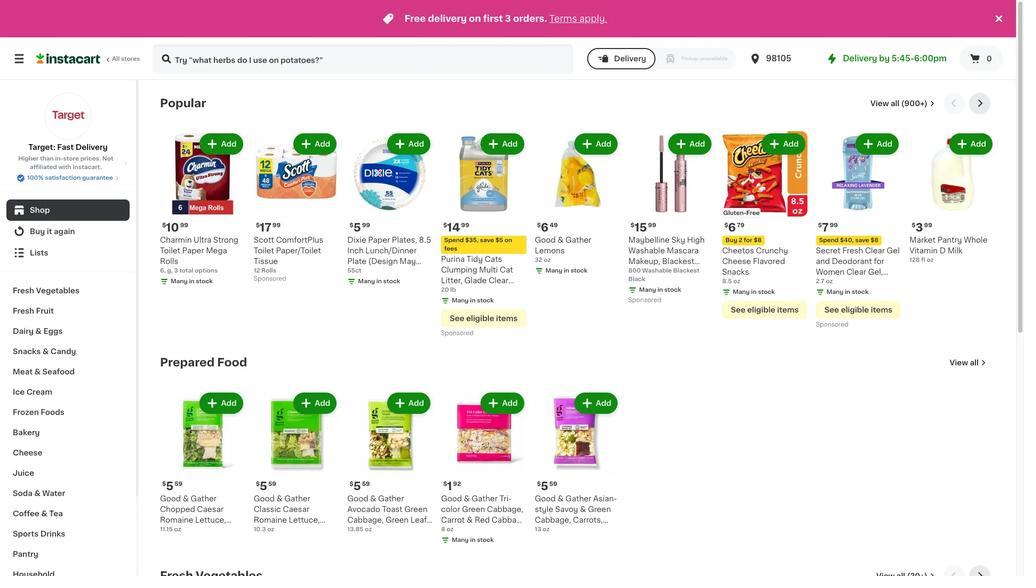Task type: vqa. For each thing, say whether or not it's contained in the screenshot.
Sports & Outdoors LINK
no



Task type: locate. For each thing, give the bounding box(es) containing it.
6 left 49
[[541, 222, 549, 233]]

$ inside $ 5 99
[[350, 222, 354, 228]]

many down lemons
[[546, 268, 563, 274]]

0 horizontal spatial see eligible items button
[[441, 309, 527, 327]]

3 99 from the left
[[273, 222, 281, 228]]

good inside good & gather lemons 32 oz
[[535, 236, 556, 244]]

caesar for chopped
[[197, 506, 224, 514]]

1 horizontal spatial toilet
[[254, 247, 274, 254]]

oz for good & gather asian- style savoy & green cabbage, carrots, celery, wonton strips, sliced almonds, green onion & cilantro chopped salad kit with asia
[[543, 527, 550, 533]]

stores
[[121, 56, 140, 62]]

0 horizontal spatial caesar
[[197, 506, 224, 514]]

0 vertical spatial pantry
[[938, 236, 963, 244]]

0 horizontal spatial parmesan
[[199, 549, 236, 556]]

cabbage
[[492, 517, 526, 524]]

higher than in-store prices. not affiliated with instacart. link
[[9, 155, 128, 172]]

5 99 from the left
[[648, 222, 657, 228]]

many for 1
[[452, 538, 469, 543]]

2 horizontal spatial lettuce,
[[348, 527, 379, 535]]

$ 6 49
[[537, 222, 558, 233]]

cheese inside good & gather chopped caesar romaine lettuce, cheesy garlic crouton crumbles & shredded parmesan cheese chopped salad kit with
[[160, 559, 189, 567]]

all stores
[[112, 56, 140, 62]]

many down coleslaw
[[452, 538, 469, 543]]

fresh vegetables
[[13, 287, 80, 295]]

eligible for 6
[[748, 306, 776, 314]]

99 for 14
[[461, 222, 470, 228]]

8.5 inside dixie paper plates, 8.5 inch lunch/dinner plate (design may vary)
[[419, 236, 431, 244]]

parmesan up the cracked
[[284, 538, 321, 546]]

99 right 7
[[830, 222, 838, 228]]

$8 for 7
[[871, 237, 879, 243]]

items for 7
[[871, 306, 893, 314]]

spend inside spend $35, save $5 on fees
[[445, 237, 464, 243]]

2 99 from the left
[[461, 222, 470, 228]]

items down cat
[[496, 315, 518, 322]]

$ 5 59 up 11.15 oz
[[162, 481, 183, 492]]

1 horizontal spatial kit
[[328, 559, 338, 567]]

oz down cheetos
[[734, 278, 741, 284]]

delivery
[[428, 14, 467, 23]]

1 vertical spatial free
[[747, 210, 760, 216]]

2 horizontal spatial see eligible items
[[825, 306, 893, 314]]

0 vertical spatial clear
[[866, 247, 885, 254]]

None search field
[[153, 44, 574, 74]]

2 vertical spatial black
[[254, 559, 274, 567]]

$35,
[[466, 237, 479, 243]]

$ up 'market'
[[912, 222, 916, 228]]

good inside good & gather avocado toast green cabbage, green leaf lettuce, real hass avocado, mini toasts, red cabbage, carrot, kale, shredded white cheddar c
[[348, 495, 369, 503]]

red inside good & gather avocado toast green cabbage, green leaf lettuce, real hass avocado, mini toasts, red cabbage, carrot, kale, shredded white cheddar c
[[348, 549, 363, 556]]

lettuce, up crumbles
[[195, 517, 226, 524]]

item carousel region containing popular
[[160, 93, 995, 344]]

on left first
[[469, 14, 481, 23]]

5 for good & gather avocado toast green cabbage, green leaf lettuce, real hass avocado, mini toasts, red cabbage, carrot, kale, shredded white cheddar c
[[354, 481, 361, 492]]

0 horizontal spatial $8
[[754, 237, 762, 243]]

market
[[910, 236, 936, 244]]

0 vertical spatial paper
[[368, 236, 390, 244]]

product group containing 10
[[160, 131, 245, 288]]

good & gather chopped caesar romaine lettuce, cheesy garlic crouton crumbles & shredded parmesan cheese chopped salad kit with
[[160, 495, 244, 576]]

rolls inside 'scott comfortplus toilet paper/toilet tissue 12 rolls'
[[262, 268, 276, 274]]

3 inside limited time offer region
[[505, 14, 511, 23]]

59 for good & gather chopped caesar romaine lettuce, cheesy garlic crouton crumbles & shredded parmesan cheese chopped salad kit with
[[175, 482, 183, 487]]

$ for charmin ultra strong toilet paper mega rolls
[[162, 222, 166, 228]]

items down flavored in the top right of the page
[[778, 306, 799, 314]]

avocado,
[[348, 538, 382, 546]]

oz right fl
[[927, 257, 934, 263]]

popular link
[[160, 97, 206, 110]]

gather inside good & gather chopped caesar romaine lettuce, cheesy garlic crouton crumbles & shredded parmesan cheese chopped salad kit with
[[191, 495, 217, 503]]

red inside good & gather tri- color green cabbage, carrot & red cabbage coleslaw
[[475, 517, 490, 524]]

sponsored badge image down 800 at the top
[[629, 297, 661, 303]]

cilantro
[[568, 549, 597, 556]]

0 horizontal spatial delivery
[[76, 144, 108, 151]]

0 horizontal spatial on
[[469, 14, 481, 23]]

$8 right 2
[[754, 237, 762, 243]]

many in stock for 1
[[452, 538, 494, 543]]

options
[[195, 268, 218, 274]]

add
[[221, 140, 237, 148], [315, 140, 331, 148], [409, 140, 424, 148], [502, 140, 518, 148], [596, 140, 612, 148], [690, 140, 706, 148], [784, 140, 799, 148], [877, 140, 893, 148], [971, 140, 987, 148], [221, 400, 237, 407], [315, 400, 331, 407], [409, 400, 424, 407], [502, 400, 518, 407], [596, 400, 612, 407]]

green up leaf
[[405, 506, 428, 514]]

cheese down "crouton"
[[160, 559, 189, 567]]

stock down options
[[196, 278, 213, 284]]

100% satisfaction guarantee button
[[17, 172, 119, 183]]

0 vertical spatial buy
[[30, 228, 45, 235]]

shredded inside good & gather chopped caesar romaine lettuce, cheesy garlic crouton crumbles & shredded parmesan cheese chopped salad kit with
[[160, 549, 197, 556]]

cabbage, inside good & gather tri- color green cabbage, carrot & red cabbage coleslaw
[[487, 506, 524, 514]]

1 horizontal spatial spend
[[820, 237, 839, 243]]

clear inside "purina tidy cats clumping multi cat litter, glade clear springs"
[[489, 277, 509, 284]]

satisfaction
[[45, 175, 81, 181]]

salad inside good & gather chopped caesar romaine lettuce, cheesy garlic crouton crumbles & shredded parmesan cheese chopped salad kit with
[[160, 570, 181, 576]]

0 vertical spatial all
[[891, 100, 900, 107]]

salad down cilantro
[[572, 559, 593, 567]]

delivery by 5:45-6:00pm
[[843, 54, 947, 62]]

$ for market pantry whole vitamin d milk
[[912, 222, 916, 228]]

99 inside $ 3 99
[[925, 222, 933, 228]]

oz inside cheetos crunchy cheese flavored snacks 8.5 oz
[[734, 278, 741, 284]]

paper up lunch/dinner
[[368, 236, 390, 244]]

good inside the good & gather asian- style savoy & green cabbage, carrots, celery, wonton strips, sliced almonds, green onion & cilantro chopped salad kit with asia
[[535, 495, 556, 503]]

1 vertical spatial for
[[874, 258, 885, 265]]

20
[[441, 287, 449, 293]]

ice
[[13, 389, 25, 396]]

0 horizontal spatial eligible
[[466, 315, 495, 322]]

1 horizontal spatial shredded
[[368, 559, 404, 567]]

$ inside the $ 15 99
[[631, 222, 635, 228]]

many down vary)
[[358, 278, 375, 284]]

1 horizontal spatial items
[[778, 306, 799, 314]]

$ up secret
[[818, 222, 822, 228]]

charmin ultra strong toilet paper mega rolls 6, g, 3 total options
[[160, 236, 238, 274]]

$8 right $40,
[[871, 237, 879, 243]]

it
[[47, 228, 52, 235]]

99 for 3
[[925, 222, 933, 228]]

$ up "dixie"
[[350, 222, 354, 228]]

juice link
[[6, 463, 130, 484]]

$ 5 59 for good & gather avocado toast green cabbage, green leaf lettuce, real hass avocado, mini toasts, red cabbage, carrot, kale, shredded white cheddar c
[[350, 481, 370, 492]]

6:00pm
[[915, 54, 947, 62]]

$ inside $ 14 99
[[443, 222, 447, 228]]

$ inside "$ 10 99"
[[162, 222, 166, 228]]

0 horizontal spatial kit
[[183, 570, 193, 576]]

gather inside good & gather classic caesar romaine lettuce, garlic croutons, shaved parmesan cheese & cracked black pepper salad kit with
[[285, 495, 310, 503]]

salad down "crouton"
[[160, 570, 181, 576]]

rolls for paper
[[160, 258, 178, 265]]

maybelline
[[629, 236, 670, 244]]

3
[[505, 14, 511, 23], [916, 222, 924, 233], [174, 268, 178, 274]]

fees
[[445, 246, 458, 252]]

salad inside the good & gather asian- style savoy & green cabbage, carrots, celery, wonton strips, sliced almonds, green onion & cilantro chopped salad kit with asia
[[572, 559, 593, 567]]

2 horizontal spatial see eligible items button
[[816, 301, 902, 319]]

washable down makeup, on the top of page
[[643, 268, 672, 274]]

leaf
[[411, 517, 427, 524]]

$ up charmin
[[162, 222, 166, 228]]

oz right 8
[[447, 527, 454, 533]]

$ inside $ 6 79
[[725, 222, 729, 228]]

1 horizontal spatial salad
[[305, 559, 326, 567]]

1 vertical spatial buy
[[726, 237, 738, 243]]

free
[[405, 14, 426, 23], [747, 210, 760, 216]]

free left delivery
[[405, 14, 426, 23]]

1 horizontal spatial parmesan
[[284, 538, 321, 546]]

good
[[535, 236, 556, 244], [160, 495, 181, 503], [441, 495, 462, 503], [254, 495, 275, 503], [348, 495, 369, 503], [535, 495, 556, 503]]

$ inside the $ 6 49
[[537, 222, 541, 228]]

5 up style
[[541, 481, 549, 492]]

product group
[[160, 131, 245, 288], [254, 131, 339, 285], [348, 131, 433, 288], [441, 131, 527, 339], [535, 131, 620, 277], [629, 131, 714, 306], [723, 131, 808, 319], [816, 131, 902, 331], [910, 131, 995, 265], [160, 390, 245, 576], [254, 390, 339, 576], [348, 390, 433, 576], [441, 390, 527, 547], [535, 390, 620, 576]]

0 vertical spatial 3
[[505, 14, 511, 23]]

1 save from the left
[[480, 237, 494, 243]]

in down (design
[[377, 278, 382, 284]]

for inside secret fresh clear gel and deodorant for women clear gel, refreshing lavender
[[874, 258, 885, 265]]

5 for good & gather chopped caesar romaine lettuce, cheesy garlic crouton crumbles & shredded parmesan cheese chopped salad kit with
[[166, 481, 174, 492]]

& inside snacks & candy link
[[43, 348, 49, 355]]

kit for good & gather chopped caesar romaine lettuce, cheesy garlic crouton crumbles & shredded parmesan cheese chopped salad kit with
[[183, 570, 193, 576]]

3 59 from the left
[[362, 482, 370, 487]]

shop link
[[6, 200, 130, 221]]

1 horizontal spatial delivery
[[614, 55, 647, 62]]

$ left 49
[[537, 222, 541, 228]]

2 horizontal spatial items
[[871, 306, 893, 314]]

romaine for garlic
[[254, 517, 287, 524]]

see eligible items button down lavender
[[816, 301, 902, 319]]

many for spend $35, save $5 on fees
[[452, 298, 469, 303]]

2 horizontal spatial delivery
[[843, 54, 878, 62]]

1 vertical spatial blackest
[[674, 268, 700, 274]]

2 horizontal spatial see
[[825, 306, 840, 314]]

2 garlic from the left
[[254, 527, 276, 535]]

$ up avocado
[[350, 482, 354, 487]]

3 up 'market'
[[916, 222, 924, 233]]

chopped down onion
[[535, 559, 570, 567]]

$ inside $ 17 99
[[256, 222, 260, 228]]

99 right 10
[[180, 222, 188, 228]]

clear for 14
[[489, 277, 509, 284]]

1 horizontal spatial view
[[950, 359, 969, 366]]

59 up 11.15 oz
[[175, 482, 183, 487]]

for right 2
[[744, 237, 753, 243]]

1 horizontal spatial 3
[[505, 14, 511, 23]]

$ inside $ 7 99
[[818, 222, 822, 228]]

good up 11.15 oz
[[160, 495, 181, 503]]

1 vertical spatial rolls
[[262, 268, 276, 274]]

$ inside $ 3 99
[[912, 222, 916, 228]]

cabbage, inside the good & gather asian- style savoy & green cabbage, carrots, celery, wonton strips, sliced almonds, green onion & cilantro chopped salad kit with asia
[[535, 517, 571, 524]]

caesar inside good & gather chopped caesar romaine lettuce, cheesy garlic crouton crumbles & shredded parmesan cheese chopped salad kit with
[[197, 506, 224, 514]]

items
[[778, 306, 799, 314], [871, 306, 893, 314], [496, 315, 518, 322]]

oz
[[544, 257, 551, 263], [927, 257, 934, 263], [734, 278, 741, 284], [826, 278, 833, 284], [174, 527, 181, 533], [447, 527, 454, 533], [267, 527, 274, 533], [365, 527, 372, 533], [543, 527, 550, 533]]

0 horizontal spatial paper
[[182, 247, 204, 254]]

coleslaw
[[441, 527, 476, 535]]

2 toilet from the left
[[254, 247, 274, 254]]

coffee & tea
[[13, 510, 63, 518]]

green
[[462, 506, 485, 514], [405, 506, 428, 514], [588, 506, 611, 514], [386, 517, 409, 524], [597, 538, 620, 546]]

1 vertical spatial view
[[950, 359, 969, 366]]

55ct
[[348, 268, 362, 274]]

kit down "crouton"
[[183, 570, 193, 576]]

gather inside good & gather tri- color green cabbage, carrot & red cabbage coleslaw
[[472, 495, 498, 503]]

1 vertical spatial washable
[[643, 268, 672, 274]]

gather inside good & gather avocado toast green cabbage, green leaf lettuce, real hass avocado, mini toasts, red cabbage, carrot, kale, shredded white cheddar c
[[378, 495, 404, 503]]

view for view all
[[950, 359, 969, 366]]

stock down the glade
[[477, 298, 494, 303]]

tea
[[49, 510, 63, 518]]

kit inside good & gather classic caesar romaine lettuce, garlic croutons, shaved parmesan cheese & cracked black pepper salad kit with
[[328, 559, 338, 567]]

1 $8 from the left
[[754, 237, 762, 243]]

1 vertical spatial item carousel region
[[160, 352, 995, 576]]

sports
[[13, 530, 39, 538]]

cheddar
[[348, 570, 380, 576]]

cheese
[[723, 258, 752, 265], [13, 449, 42, 457], [254, 549, 283, 556], [160, 559, 189, 567]]

vitamin
[[910, 247, 938, 254]]

in
[[564, 268, 570, 274], [189, 278, 195, 284], [377, 278, 382, 284], [658, 287, 663, 293], [752, 289, 757, 295], [845, 289, 851, 295], [470, 298, 476, 303], [470, 538, 476, 543]]

gather inside good & gather lemons 32 oz
[[566, 236, 592, 244]]

4 59 from the left
[[550, 482, 558, 487]]

kit inside good & gather chopped caesar romaine lettuce, cheesy garlic crouton crumbles & shredded parmesan cheese chopped salad kit with
[[183, 570, 193, 576]]

1 horizontal spatial see eligible items
[[731, 306, 799, 314]]

$ for dixie paper plates, 8.5 inch lunch/dinner plate (design may vary)
[[350, 222, 354, 228]]

delivery for delivery
[[614, 55, 647, 62]]

many in stock for spend $40, save $8
[[827, 289, 869, 295]]

0 horizontal spatial view
[[871, 100, 889, 107]]

99 inside "$ 10 99"
[[180, 222, 188, 228]]

washable down maybelline
[[629, 247, 665, 254]]

0 vertical spatial item carousel region
[[160, 93, 995, 344]]

0 horizontal spatial rolls
[[160, 258, 178, 265]]

1 horizontal spatial for
[[874, 258, 885, 265]]

carrot
[[441, 517, 465, 524]]

black down makeup, on the top of page
[[629, 268, 649, 276]]

0 vertical spatial 8.5
[[419, 236, 431, 244]]

2 horizontal spatial 3
[[916, 222, 924, 233]]

rolls for tissue
[[262, 268, 276, 274]]

13
[[535, 527, 542, 533]]

parmesan inside good & gather classic caesar romaine lettuce, garlic croutons, shaved parmesan cheese & cracked black pepper salad kit with
[[284, 538, 321, 546]]

1 spend from the left
[[445, 237, 464, 243]]

drinks
[[40, 530, 65, 538]]

$ 5 59
[[162, 481, 183, 492], [256, 481, 276, 492], [350, 481, 370, 492], [537, 481, 558, 492]]

stock for 10
[[196, 278, 213, 284]]

stock for spend $40, save $8
[[852, 289, 869, 295]]

$ 5 59 up avocado
[[350, 481, 370, 492]]

Search field
[[154, 45, 573, 73]]

99 inside the $ 15 99
[[648, 222, 657, 228]]

0 horizontal spatial 6
[[541, 222, 549, 233]]

2 horizontal spatial salad
[[572, 559, 593, 567]]

gather for tri-
[[472, 495, 498, 503]]

cabbage, up celery,
[[535, 517, 571, 524]]

springs
[[441, 287, 470, 295]]

view for view all (900+)
[[871, 100, 889, 107]]

item carousel region
[[160, 93, 995, 344], [160, 352, 995, 576]]

0 vertical spatial washable
[[629, 247, 665, 254]]

many for buy 2 for $8
[[733, 289, 750, 295]]

8.5 inside cheetos crunchy cheese flavored snacks 8.5 oz
[[723, 278, 732, 284]]

view inside "link"
[[871, 100, 889, 107]]

3 $ 5 59 from the left
[[350, 481, 370, 492]]

0 horizontal spatial items
[[496, 315, 518, 322]]

2 save from the left
[[856, 237, 870, 243]]

0 horizontal spatial shredded
[[160, 549, 197, 556]]

on inside spend $35, save $5 on fees
[[505, 237, 513, 243]]

0 horizontal spatial red
[[348, 549, 363, 556]]

1 horizontal spatial rolls
[[262, 268, 276, 274]]

see eligible items for 6
[[731, 306, 799, 314]]

toilet inside 'scott comfortplus toilet paper/toilet tissue 12 rolls'
[[254, 247, 274, 254]]

& inside meat & seafood link
[[34, 368, 41, 376]]

whole
[[964, 236, 988, 244]]

$ 5 59 for good & gather classic caesar romaine lettuce, garlic croutons, shaved parmesan cheese & cracked black pepper salad kit with
[[256, 481, 276, 492]]

$ up maybelline
[[631, 222, 635, 228]]

1 horizontal spatial 8.5
[[723, 278, 732, 284]]

1 $ 5 59 from the left
[[162, 481, 183, 492]]

kit left the kale, at the left of the page
[[328, 559, 338, 567]]

0 horizontal spatial lettuce,
[[195, 517, 226, 524]]

6 99 from the left
[[830, 222, 838, 228]]

7 99 from the left
[[925, 222, 933, 228]]

almonds,
[[560, 538, 595, 546]]

save inside spend $35, save $5 on fees
[[480, 237, 494, 243]]

good up classic
[[254, 495, 275, 503]]

0 vertical spatial fresh
[[843, 247, 864, 254]]

good inside good & gather chopped caesar romaine lettuce, cheesy garlic crouton crumbles & shredded parmesan cheese chopped salad kit with
[[160, 495, 181, 503]]

oz right 11.15
[[174, 527, 181, 533]]

1
[[447, 481, 452, 492]]

0 vertical spatial on
[[469, 14, 481, 23]]

0 horizontal spatial free
[[405, 14, 426, 23]]

all inside "link"
[[891, 100, 900, 107]]

cheese inside good & gather classic caesar romaine lettuce, garlic croutons, shaved parmesan cheese & cracked black pepper salad kit with
[[254, 549, 283, 556]]

toilet down charmin
[[160, 247, 180, 254]]

wonton
[[564, 527, 593, 535]]

1 horizontal spatial 6
[[729, 222, 736, 233]]

clear left gel
[[866, 247, 885, 254]]

chopped
[[160, 506, 195, 514], [191, 559, 226, 567], [535, 559, 570, 567]]

terms
[[550, 14, 577, 23]]

cabbage,
[[487, 506, 524, 514], [348, 517, 384, 524], [535, 517, 571, 524], [365, 549, 401, 556]]

snacks down dairy
[[13, 348, 41, 355]]

spend for 14
[[445, 237, 464, 243]]

caesar for classic
[[283, 506, 310, 514]]

milk
[[948, 247, 963, 254]]

1 vertical spatial parmesan
[[199, 549, 236, 556]]

2 vertical spatial fresh
[[13, 307, 34, 315]]

in for buy 2 for $8
[[752, 289, 757, 295]]

lettuce, inside good & gather chopped caesar romaine lettuce, cheesy garlic crouton crumbles & shredded parmesan cheese chopped salad kit with
[[195, 517, 226, 524]]

caesar inside good & gather classic caesar romaine lettuce, garlic croutons, shaved parmesan cheese & cracked black pepper salad kit with
[[283, 506, 310, 514]]

0 vertical spatial black
[[629, 268, 649, 276]]

gather inside the good & gather asian- style savoy & green cabbage, carrots, celery, wonton strips, sliced almonds, green onion & cilantro chopped salad kit with asia
[[566, 495, 592, 503]]

romaine inside good & gather classic caesar romaine lettuce, garlic croutons, shaved parmesan cheese & cracked black pepper salad kit with
[[254, 517, 287, 524]]

black inside good & gather classic caesar romaine lettuce, garlic croutons, shaved parmesan cheese & cracked black pepper salad kit with
[[254, 559, 274, 567]]

free up 'buy 2 for $8' at the right top of the page
[[747, 210, 760, 216]]

many in stock down cheetos crunchy cheese flavored snacks 8.5 oz
[[733, 289, 775, 295]]

in for 15
[[658, 287, 663, 293]]

many in stock down good & gather lemons 32 oz
[[546, 268, 588, 274]]

good inside good & gather classic caesar romaine lettuce, garlic croutons, shaved parmesan cheese & cracked black pepper salad kit with
[[254, 495, 275, 503]]

& inside good & gather avocado toast green cabbage, green leaf lettuce, real hass avocado, mini toasts, red cabbage, carrot, kale, shredded white cheddar c
[[370, 495, 376, 503]]

toilet inside charmin ultra strong toilet paper mega rolls 6, g, 3 total options
[[160, 247, 180, 254]]

1 horizontal spatial buy
[[726, 237, 738, 243]]

save left '$5'
[[480, 237, 494, 243]]

1 horizontal spatial lettuce,
[[289, 517, 320, 524]]

$ up 11.15
[[162, 482, 166, 487]]

soda
[[13, 490, 32, 497]]

3 right first
[[505, 14, 511, 23]]

delivery inside button
[[614, 55, 647, 62]]

many in stock
[[546, 268, 588, 274], [171, 278, 213, 284], [358, 278, 400, 284], [640, 287, 682, 293], [733, 289, 775, 295], [827, 289, 869, 295], [452, 298, 494, 303], [452, 538, 494, 543]]

makeup,
[[629, 258, 661, 265]]

multi
[[479, 266, 498, 274]]

2 romaine from the left
[[254, 517, 287, 524]]

0 horizontal spatial snacks
[[13, 348, 41, 355]]

many in stock down refreshing
[[827, 289, 869, 295]]

celery,
[[535, 527, 562, 535]]

many in stock down (design
[[358, 278, 400, 284]]

1 horizontal spatial free
[[747, 210, 760, 216]]

lettuce, inside good & gather classic caesar romaine lettuce, garlic croutons, shaved parmesan cheese & cracked black pepper salad kit with
[[289, 517, 320, 524]]

romaine down classic
[[254, 517, 287, 524]]

1 horizontal spatial save
[[856, 237, 870, 243]]

stock down (design
[[384, 278, 400, 284]]

4 99 from the left
[[362, 222, 370, 228]]

women
[[816, 268, 845, 276]]

2 6 from the left
[[541, 222, 549, 233]]

0 horizontal spatial spend
[[445, 237, 464, 243]]

many down total
[[171, 278, 188, 284]]

caesar up croutons,
[[283, 506, 310, 514]]

99 inside $ 5 99
[[362, 222, 370, 228]]

2 vertical spatial clear
[[489, 277, 509, 284]]

$
[[162, 222, 166, 228], [443, 222, 447, 228], [725, 222, 729, 228], [256, 222, 260, 228], [350, 222, 354, 228], [537, 222, 541, 228], [631, 222, 635, 228], [818, 222, 822, 228], [912, 222, 916, 228], [162, 482, 166, 487], [443, 482, 447, 487], [256, 482, 260, 487], [350, 482, 354, 487], [537, 482, 541, 487]]

stock
[[571, 268, 588, 274], [196, 278, 213, 284], [384, 278, 400, 284], [665, 287, 682, 293], [759, 289, 775, 295], [852, 289, 869, 295], [477, 298, 494, 303], [477, 538, 494, 543]]

$ for good & gather lemons
[[537, 222, 541, 228]]

black down 800 at the top
[[629, 276, 646, 282]]

green down strips,
[[597, 538, 620, 546]]

see down the springs
[[450, 315, 465, 322]]

0 horizontal spatial garlic
[[191, 527, 213, 535]]

romaine up the cheesy
[[160, 517, 193, 524]]

all
[[112, 56, 120, 62]]

1 vertical spatial fresh
[[13, 287, 34, 295]]

0 horizontal spatial romaine
[[160, 517, 193, 524]]

1 item carousel region from the top
[[160, 93, 995, 344]]

0 horizontal spatial 8.5
[[419, 236, 431, 244]]

cheese inside cheetos crunchy cheese flavored snacks 8.5 oz
[[723, 258, 752, 265]]

cats
[[485, 255, 503, 263]]

eligible down refreshing
[[841, 306, 870, 314]]

gather for classic
[[285, 495, 310, 503]]

1 vertical spatial on
[[505, 237, 513, 243]]

ice cream link
[[6, 382, 130, 402]]

2 vertical spatial 3
[[174, 268, 178, 274]]

1 6 from the left
[[729, 222, 736, 233]]

kale,
[[348, 559, 366, 567]]

many for 5
[[358, 278, 375, 284]]

juice
[[13, 470, 34, 477]]

99 inside $ 7 99
[[830, 222, 838, 228]]

1 99 from the left
[[180, 222, 188, 228]]

1 horizontal spatial romaine
[[254, 517, 287, 524]]

items for 6
[[778, 306, 799, 314]]

fl
[[922, 257, 926, 263]]

$ inside $ 1 92
[[443, 482, 447, 487]]

shredded down mini
[[368, 559, 404, 567]]

1 caesar from the left
[[197, 506, 224, 514]]

fresh inside secret fresh clear gel and deodorant for women clear gel, refreshing lavender
[[843, 247, 864, 254]]

1 horizontal spatial snacks
[[723, 268, 750, 276]]

many in stock down coleslaw
[[452, 538, 494, 543]]

0 horizontal spatial salad
[[160, 570, 181, 576]]

in down good & gather lemons 32 oz
[[564, 268, 570, 274]]

2 $ 5 59 from the left
[[256, 481, 276, 492]]

1 vertical spatial 3
[[916, 222, 924, 233]]

2 spend from the left
[[820, 237, 839, 243]]

pantry up the 'milk'
[[938, 236, 963, 244]]

red up the kale, at the left of the page
[[348, 549, 363, 556]]

rolls inside charmin ultra strong toilet paper mega rolls 6, g, 3 total options
[[160, 258, 178, 265]]

see for 6
[[731, 306, 746, 314]]

blackest inside 800 washable blackest black
[[674, 268, 700, 274]]

1 59 from the left
[[175, 482, 183, 487]]

1 horizontal spatial $8
[[871, 237, 879, 243]]

$ for spend $35, save $5 on fees
[[443, 222, 447, 228]]

eligible for 7
[[841, 306, 870, 314]]

oz for good & gather tri- color green cabbage, carrot & red cabbage coleslaw
[[447, 527, 454, 533]]

chopped inside the good & gather asian- style savoy & green cabbage, carrots, celery, wonton strips, sliced almonds, green onion & cilantro chopped salad kit with asia
[[535, 559, 570, 567]]

secret
[[816, 247, 841, 254]]

buy left 2
[[726, 237, 738, 243]]

2 horizontal spatial eligible
[[841, 306, 870, 314]]

fresh up dairy
[[13, 307, 34, 315]]

in down coleslaw
[[470, 538, 476, 543]]

inch
[[348, 247, 364, 254]]

pantry inside market pantry whole vitamin d milk 128 fl oz
[[938, 236, 963, 244]]

$8 inside product group
[[871, 237, 879, 243]]

2 59 from the left
[[268, 482, 276, 487]]

in for spend $40, save $8
[[845, 289, 851, 295]]

2 $8 from the left
[[871, 237, 879, 243]]

spend up secret
[[820, 237, 839, 243]]

3 inside charmin ultra strong toilet paper mega rolls 6, g, 3 total options
[[174, 268, 178, 274]]

many for spend $40, save $8
[[827, 289, 844, 295]]

$ up scott
[[256, 222, 260, 228]]

1 horizontal spatial pantry
[[938, 236, 963, 244]]

1 horizontal spatial see
[[731, 306, 746, 314]]

salad inside good & gather classic caesar romaine lettuce, garlic croutons, shaved parmesan cheese & cracked black pepper salad kit with
[[305, 559, 326, 567]]

cheese down shaved
[[254, 549, 283, 556]]

1 garlic from the left
[[191, 527, 213, 535]]

0 vertical spatial free
[[405, 14, 426, 23]]

6 for buy 2 for $8
[[729, 222, 736, 233]]

99 inside $ 14 99
[[461, 222, 470, 228]]

2 item carousel region from the top
[[160, 352, 995, 576]]

caesar up crumbles
[[197, 506, 224, 514]]

1 toilet from the left
[[160, 247, 180, 254]]

0 horizontal spatial save
[[480, 237, 494, 243]]

snacks
[[723, 268, 750, 276], [13, 348, 41, 355]]

$ 5 59 for good & gather asian- style savoy & green cabbage, carrots, celery, wonton strips, sliced almonds, green onion & cilantro chopped salad kit with asia
[[537, 481, 558, 492]]

$ up classic
[[256, 482, 260, 487]]

many in stock down 800 washable blackest black
[[640, 287, 682, 293]]

$ for scott comfortplus toilet paper/toilet tissue
[[256, 222, 260, 228]]

all
[[891, 100, 900, 107], [971, 359, 979, 366]]

99 right "14"
[[461, 222, 470, 228]]

on right '$5'
[[505, 237, 513, 243]]

1 vertical spatial black
[[629, 276, 646, 282]]

red up coleslaw
[[475, 517, 490, 524]]

0 horizontal spatial 3
[[174, 268, 178, 274]]

oz right 32
[[544, 257, 551, 263]]

0 vertical spatial rolls
[[160, 258, 178, 265]]

99 for 17
[[273, 222, 281, 228]]

clumping
[[441, 266, 478, 274]]

1 romaine from the left
[[160, 517, 193, 524]]

stock down good & gather tri- color green cabbage, carrot & red cabbage coleslaw
[[477, 538, 494, 543]]

0 vertical spatial blackest
[[663, 258, 695, 265]]

blackest inside 'maybelline sky high washable mascara makeup, blackest black'
[[663, 258, 695, 265]]

0 vertical spatial for
[[744, 237, 753, 243]]

many down cheetos crunchy cheese flavored snacks 8.5 oz
[[733, 289, 750, 295]]

good & gather avocado toast green cabbage, green leaf lettuce, real hass avocado, mini toasts, red cabbage, carrot, kale, shredded white cheddar c
[[348, 495, 432, 576]]

stock for 5
[[384, 278, 400, 284]]

lettuce, up croutons,
[[289, 517, 320, 524]]

good up style
[[535, 495, 556, 503]]

0 horizontal spatial buy
[[30, 228, 45, 235]]

fresh for fresh fruit
[[13, 307, 34, 315]]

many down the springs
[[452, 298, 469, 303]]

1 horizontal spatial all
[[971, 359, 979, 366]]

romaine inside good & gather chopped caesar romaine lettuce, cheesy garlic crouton crumbles & shredded parmesan cheese chopped salad kit with
[[160, 517, 193, 524]]

1 horizontal spatial red
[[475, 517, 490, 524]]

4 $ 5 59 from the left
[[537, 481, 558, 492]]

8.5 right 'plates,'
[[419, 236, 431, 244]]

$ 17 99
[[256, 222, 281, 233]]

sponsored badge image
[[254, 276, 286, 282], [629, 297, 661, 303], [816, 322, 849, 328], [441, 330, 474, 337]]

rolls up g,
[[160, 258, 178, 265]]

1 vertical spatial paper
[[182, 247, 204, 254]]

spend for 7
[[820, 237, 839, 243]]

see eligible items button down the glade
[[441, 309, 527, 327]]

save for 14
[[480, 237, 494, 243]]

$ for good & gather asian- style savoy & green cabbage, carrots, celery, wonton strips, sliced almonds, green onion & cilantro chopped salad kit with asia
[[537, 482, 541, 487]]

view all
[[950, 359, 979, 366]]

kit for good & gather classic caesar romaine lettuce, garlic croutons, shaved parmesan cheese & cracked black pepper salad kit with
[[328, 559, 338, 567]]

black inside 'maybelline sky high washable mascara makeup, blackest black'
[[629, 268, 649, 276]]

0 horizontal spatial see
[[450, 315, 465, 322]]

good for good & gather tri- color green cabbage, carrot & red cabbage coleslaw
[[441, 495, 462, 503]]

soda & water
[[13, 490, 65, 497]]

99 inside $ 17 99
[[273, 222, 281, 228]]

2 caesar from the left
[[283, 506, 310, 514]]

shaved
[[254, 538, 282, 546]]

plates,
[[392, 236, 417, 244]]

sliced
[[535, 538, 558, 546]]

0
[[987, 55, 992, 62]]

1 horizontal spatial see eligible items button
[[723, 301, 808, 319]]

0 vertical spatial view
[[871, 100, 889, 107]]

good inside good & gather tri- color green cabbage, carrot & red cabbage coleslaw
[[441, 495, 462, 503]]



Task type: describe. For each thing, give the bounding box(es) containing it.
mega
[[206, 247, 227, 254]]

$ 14 99
[[443, 222, 470, 233]]

oz for secret fresh clear gel and deodorant for women clear gel, refreshing lavender
[[826, 278, 833, 284]]

99 for 15
[[648, 222, 657, 228]]

buy for buy 2 for $8
[[726, 237, 738, 243]]

instacart logo image
[[36, 52, 100, 65]]

$ 10 99
[[162, 222, 188, 233]]

in-
[[55, 156, 63, 162]]

target:
[[28, 144, 55, 151]]

chopped up 11.15 oz
[[160, 506, 195, 514]]

buy for buy it again
[[30, 228, 45, 235]]

in for spend $35, save $5 on fees
[[470, 298, 476, 303]]

items for 14
[[496, 315, 518, 322]]

2
[[739, 237, 743, 243]]

in for 6
[[564, 268, 570, 274]]

& inside coffee & tea 'link'
[[41, 510, 47, 518]]

fresh vegetables link
[[6, 281, 130, 301]]

cheese down bakery
[[13, 449, 42, 457]]

view all (900+) link
[[871, 98, 936, 109]]

& inside dairy & eggs link
[[35, 328, 42, 335]]

$ 7 99
[[818, 222, 838, 233]]

$ for good & gather classic caesar romaine lettuce, garlic croutons, shaved parmesan cheese & cracked black pepper salad kit with
[[256, 482, 260, 487]]

affiliated
[[30, 164, 57, 170]]

view all link
[[950, 357, 987, 368]]

color
[[441, 506, 460, 514]]

sports drinks link
[[6, 524, 130, 544]]

99 for 10
[[180, 222, 188, 228]]

terms apply. link
[[550, 14, 608, 23]]

limited time offer region
[[0, 0, 993, 37]]

99 for 5
[[362, 222, 370, 228]]

market pantry whole vitamin d milk 128 fl oz
[[910, 236, 988, 263]]

fresh fruit link
[[6, 301, 130, 321]]

meat
[[13, 368, 33, 376]]

$ 5 99
[[350, 222, 370, 233]]

(900+)
[[902, 100, 928, 107]]

g,
[[167, 268, 173, 274]]

see for 14
[[450, 315, 465, 322]]

scott comfortplus toilet paper/toilet tissue 12 rolls
[[254, 236, 324, 274]]

foods
[[41, 409, 64, 416]]

garlic inside good & gather classic caesar romaine lettuce, garlic croutons, shaved parmesan cheese & cracked black pepper salad kit with
[[254, 527, 276, 535]]

stock for spend $35, save $5 on fees
[[477, 298, 494, 303]]

secret fresh clear gel and deodorant for women clear gel, refreshing lavender
[[816, 247, 900, 286]]

$ for good & gather chopped caesar romaine lettuce, cheesy garlic crouton crumbles & shredded parmesan cheese chopped salad kit with
[[162, 482, 166, 487]]

oz for good & gather classic caesar romaine lettuce, garlic croutons, shaved parmesan cheese & cracked black pepper salad kit with
[[267, 527, 274, 533]]

49
[[550, 222, 558, 228]]

coffee
[[13, 510, 39, 518]]

1 vertical spatial snacks
[[13, 348, 41, 355]]

product group containing 17
[[254, 131, 339, 285]]

purina
[[441, 255, 465, 263]]

dairy
[[13, 328, 34, 335]]

soda & water link
[[6, 484, 130, 504]]

gather for lemons
[[566, 236, 592, 244]]

salad for good & gather classic caesar romaine lettuce, garlic croutons, shaved parmesan cheese & cracked black pepper salad kit with
[[305, 559, 326, 567]]

many for 15
[[640, 287, 656, 293]]

target: fast delivery logo image
[[45, 93, 92, 140]]

oz inside good & gather lemons 32 oz
[[544, 257, 551, 263]]

black inside 800 washable blackest black
[[629, 276, 646, 282]]

product group containing 14
[[441, 131, 527, 339]]

prepared food link
[[160, 356, 247, 369]]

popular
[[160, 98, 206, 109]]

98105 button
[[749, 44, 813, 74]]

in for 10
[[189, 278, 195, 284]]

green inside good & gather tri- color green cabbage, carrot & red cabbage coleslaw
[[462, 506, 485, 514]]

tidy
[[467, 255, 483, 263]]

instacart.
[[73, 164, 102, 170]]

product group containing 3
[[910, 131, 995, 265]]

stock for buy 2 for $8
[[759, 289, 775, 295]]

spend $40, save $8
[[820, 237, 879, 243]]

many for 10
[[171, 278, 188, 284]]

free delivery on first 3 orders. terms apply.
[[405, 14, 608, 23]]

cabbage, down avocado
[[348, 517, 384, 524]]

all for view all (900+)
[[891, 100, 900, 107]]

many in stock for 5
[[358, 278, 400, 284]]

cabbage, down mini
[[365, 549, 401, 556]]

0 horizontal spatial for
[[744, 237, 753, 243]]

& inside good & gather lemons 32 oz
[[558, 236, 564, 244]]

target: fast delivery link
[[28, 93, 108, 153]]

$ 3 99
[[912, 222, 933, 233]]

snacks & candy link
[[6, 342, 130, 362]]

128
[[910, 257, 920, 263]]

$ for buy 2 for $8
[[725, 222, 729, 228]]

comfortplus
[[276, 236, 324, 244]]

6 for good & gather lemons
[[541, 222, 549, 233]]

candy
[[51, 348, 76, 355]]

59 for good & gather classic caesar romaine lettuce, garlic croutons, shaved parmesan cheese & cracked black pepper salad kit with
[[268, 482, 276, 487]]

sports drinks
[[13, 530, 65, 538]]

paper inside charmin ultra strong toilet paper mega rolls 6, g, 3 total options
[[182, 247, 204, 254]]

total
[[179, 268, 193, 274]]

7
[[822, 222, 829, 233]]

dairy & eggs link
[[6, 321, 130, 342]]

lb
[[451, 287, 456, 293]]

cat
[[500, 266, 513, 274]]

8 oz
[[441, 527, 454, 533]]

sponsored badge image down 12
[[254, 276, 286, 282]]

romaine for cheesy
[[160, 517, 193, 524]]

59 for good & gather avocado toast green cabbage, green leaf lettuce, real hass avocado, mini toasts, red cabbage, carrot, kale, shredded white cheddar c
[[362, 482, 370, 487]]

gather for asian-
[[566, 495, 592, 503]]

good for good & gather chopped caesar romaine lettuce, cheesy garlic crouton crumbles & shredded parmesan cheese chopped salad kit with
[[160, 495, 181, 503]]

all for view all
[[971, 359, 979, 366]]

buy it again
[[30, 228, 75, 235]]

gather for chopped
[[191, 495, 217, 503]]

delivery for delivery by 5:45-6:00pm
[[843, 54, 878, 62]]

see eligible items for 7
[[825, 306, 893, 314]]

green down toast
[[386, 517, 409, 524]]

chopped down crumbles
[[191, 559, 226, 567]]

paper inside dixie paper plates, 8.5 inch lunch/dinner plate (design may vary)
[[368, 236, 390, 244]]

see eligible items for 14
[[450, 315, 518, 322]]

meat & seafood
[[13, 368, 75, 376]]

cheetos crunchy cheese flavored snacks 8.5 oz
[[723, 247, 789, 284]]

& inside soda & water link
[[34, 490, 41, 497]]

many in stock for buy 2 for $8
[[733, 289, 775, 295]]

save for 7
[[856, 237, 870, 243]]

clear for 7
[[847, 268, 867, 276]]

5 for dixie paper plates, 8.5 inch lunch/dinner plate (design may vary)
[[354, 222, 361, 233]]

tissue
[[254, 258, 278, 265]]

in for 5
[[377, 278, 382, 284]]

$ for maybelline sky high washable mascara makeup, blackest black
[[631, 222, 635, 228]]

buy 2 for $8
[[726, 237, 762, 243]]

on inside limited time offer region
[[469, 14, 481, 23]]

service type group
[[588, 48, 737, 69]]

32
[[535, 257, 543, 263]]

oz inside market pantry whole vitamin d milk 128 fl oz
[[927, 257, 934, 263]]

oz for good & gather chopped caesar romaine lettuce, cheesy garlic crouton crumbles & shredded parmesan cheese chopped salad kit with
[[174, 527, 181, 533]]

5 for good & gather classic caesar romaine lettuce, garlic croutons, shaved parmesan cheese & cracked black pepper salad kit with
[[260, 481, 267, 492]]

kit inside the good & gather asian- style savoy & green cabbage, carrots, celery, wonton strips, sliced almonds, green onion & cilantro chopped salad kit with asia
[[595, 559, 605, 567]]

$ for spend $40, save $8
[[818, 222, 822, 228]]

again
[[54, 228, 75, 235]]

see eligible items button for 14
[[441, 309, 527, 327]]

fruit
[[36, 307, 54, 315]]

shredded inside good & gather avocado toast green cabbage, green leaf lettuce, real hass avocado, mini toasts, red cabbage, carrot, kale, shredded white cheddar c
[[368, 559, 404, 567]]

washable inside 'maybelline sky high washable mascara makeup, blackest black'
[[629, 247, 665, 254]]

good for good & gather asian- style savoy & green cabbage, carrots, celery, wonton strips, sliced almonds, green onion & cilantro chopped salad kit with asia
[[535, 495, 556, 503]]

oz for good & gather avocado toast green cabbage, green leaf lettuce, real hass avocado, mini toasts, red cabbage, carrot, kale, shredded white cheddar c
[[365, 527, 372, 533]]

many in stock for 15
[[640, 287, 682, 293]]

$ 5 59 for good & gather chopped caesar romaine lettuce, cheesy garlic crouton crumbles & shredded parmesan cheese chopped salad kit with
[[162, 481, 183, 492]]

free inside limited time offer region
[[405, 14, 426, 23]]

salad for good & gather chopped caesar romaine lettuce, cheesy garlic crouton crumbles & shredded parmesan cheese chopped salad kit with
[[160, 570, 181, 576]]

15
[[635, 222, 647, 233]]

fresh for fresh vegetables
[[13, 287, 34, 295]]

washable inside 800 washable blackest black
[[643, 268, 672, 274]]

paper/toilet
[[276, 247, 321, 254]]

see eligible items button for 6
[[723, 301, 808, 319]]

cheese link
[[6, 443, 130, 463]]

$8 for 6
[[754, 237, 762, 243]]

lettuce, for croutons,
[[289, 517, 320, 524]]

in for 1
[[470, 538, 476, 543]]

hass
[[399, 527, 418, 535]]

purina tidy cats clumping multi cat litter, glade clear springs
[[441, 255, 513, 295]]

lavender
[[859, 279, 894, 286]]

many in stock for 10
[[171, 278, 213, 284]]

item carousel region containing prepared food
[[160, 352, 995, 576]]

see for 7
[[825, 306, 840, 314]]

store
[[63, 156, 79, 162]]

coffee & tea link
[[6, 504, 130, 524]]

2.7
[[816, 278, 825, 284]]

carrot,
[[403, 549, 429, 556]]

dixie
[[348, 236, 367, 244]]

11.15 oz
[[160, 527, 181, 533]]

toasts,
[[402, 538, 428, 546]]

1 vertical spatial pantry
[[13, 551, 38, 558]]

product group containing 7
[[816, 131, 902, 331]]

sponsored badge image down refreshing
[[816, 322, 849, 328]]

dixie paper plates, 8.5 inch lunch/dinner plate (design may vary)
[[348, 236, 431, 276]]

product group containing 15
[[629, 131, 714, 306]]

11.15
[[160, 527, 173, 533]]

lettuce, for garlic
[[195, 517, 226, 524]]

vegetables
[[36, 287, 80, 295]]

snacks inside cheetos crunchy cheese flavored snacks 8.5 oz
[[723, 268, 750, 276]]

product group containing 1
[[441, 390, 527, 547]]

ultra
[[194, 236, 211, 244]]

many in stock for spend $35, save $5 on fees
[[452, 298, 494, 303]]

croutons,
[[278, 527, 314, 535]]

59 for good & gather asian- style savoy & green cabbage, carrots, celery, wonton strips, sliced almonds, green onion & cilantro chopped salad kit with asia
[[550, 482, 558, 487]]

good & gather classic caesar romaine lettuce, garlic croutons, shaved parmesan cheese & cracked black pepper salad kit with
[[254, 495, 338, 576]]

20 lb
[[441, 287, 456, 293]]

asian-
[[594, 495, 617, 503]]

stock for 15
[[665, 287, 682, 293]]

lettuce, inside good & gather avocado toast green cabbage, green leaf lettuce, real hass avocado, mini toasts, red cabbage, carrot, kale, shredded white cheddar c
[[348, 527, 379, 535]]

13.85
[[348, 527, 364, 533]]

98105
[[766, 54, 792, 62]]

all stores link
[[36, 44, 141, 74]]

sponsored badge image down the springs
[[441, 330, 474, 337]]

good for good & gather avocado toast green cabbage, green leaf lettuce, real hass avocado, mini toasts, red cabbage, carrot, kale, shredded white cheddar c
[[348, 495, 369, 503]]

crouton
[[160, 538, 191, 546]]

garlic inside good & gather chopped caesar romaine lettuce, cheesy garlic crouton crumbles & shredded parmesan cheese chopped salad kit with
[[191, 527, 213, 535]]

many in stock for 6
[[546, 268, 588, 274]]

$ for good & gather avocado toast green cabbage, green leaf lettuce, real hass avocado, mini toasts, red cabbage, carrot, kale, shredded white cheddar c
[[350, 482, 354, 487]]

strong
[[213, 236, 238, 244]]

prices.
[[80, 156, 101, 162]]

sky
[[672, 236, 686, 244]]

green down the asian- at the right bottom of page
[[588, 506, 611, 514]]

5 for good & gather asian- style savoy & green cabbage, carrots, celery, wonton strips, sliced almonds, green onion & cilantro chopped salad kit with asia
[[541, 481, 549, 492]]

target: fast delivery
[[28, 144, 108, 151]]

good for good & gather lemons 32 oz
[[535, 236, 556, 244]]

99 for 7
[[830, 222, 838, 228]]

parmesan inside good & gather chopped caesar romaine lettuce, cheesy garlic crouton crumbles & shredded parmesan cheese chopped salad kit with
[[199, 549, 236, 556]]

eligible for 14
[[466, 315, 495, 322]]



